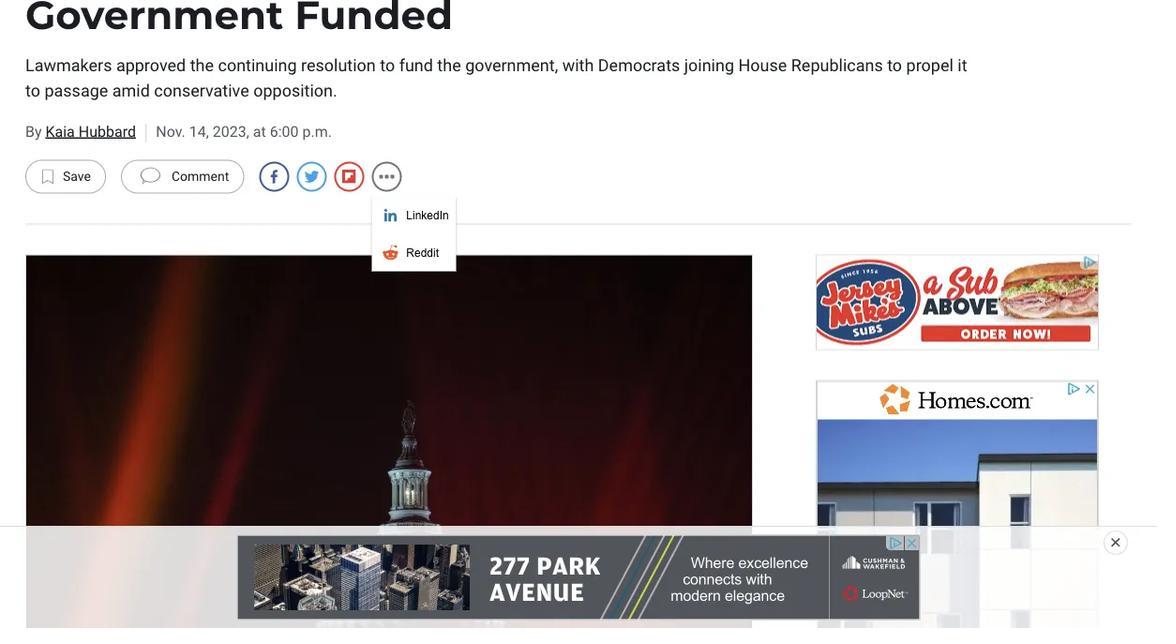 Task type: vqa. For each thing, say whether or not it's contained in the screenshot.
third the The from the bottom of the page
no



Task type: locate. For each thing, give the bounding box(es) containing it.
linkedin
[[406, 209, 449, 221]]

conservative
[[154, 81, 249, 100]]

by
[[25, 123, 42, 140]]

amid
[[112, 81, 150, 100]]

the up conservative
[[190, 55, 214, 75]]

comment
[[172, 169, 229, 184]]

the
[[190, 55, 214, 75], [437, 55, 461, 75]]

1 horizontal spatial the
[[437, 55, 461, 75]]

save button
[[25, 160, 106, 194]]

reddit
[[406, 246, 439, 259]]

by kaia hubbard | nov. 14, 2023, at 6:00 p.m.
[[25, 118, 332, 145]]

kaia
[[45, 123, 75, 140]]

6:00
[[270, 123, 299, 140]]

to left fund
[[380, 55, 395, 75]]

republicans
[[791, 55, 883, 75]]

to left propel at the right top of the page
[[887, 55, 902, 75]]

fund
[[399, 55, 433, 75]]

0 horizontal spatial the
[[190, 55, 214, 75]]

propel
[[907, 55, 954, 75]]

advertisement region
[[817, 256, 1098, 349], [817, 381, 1098, 628], [237, 536, 920, 620]]

lawmakers
[[25, 55, 112, 75]]

to up by
[[25, 81, 40, 100]]

lawmakers approved the continuing resolution to fund the government, with democrats joining house republicans to propel it to passage amid conservative opposition.
[[25, 55, 968, 100]]

2 the from the left
[[437, 55, 461, 75]]

to
[[380, 55, 395, 75], [887, 55, 902, 75], [25, 81, 40, 100]]

hubbard
[[79, 123, 136, 140]]

comment button
[[121, 160, 244, 194]]

2023,
[[213, 123, 249, 140]]

the right fund
[[437, 55, 461, 75]]

14,
[[189, 123, 209, 140]]



Task type: describe. For each thing, give the bounding box(es) containing it.
opposition.
[[253, 81, 337, 100]]

0 horizontal spatial to
[[25, 81, 40, 100]]

with
[[562, 55, 594, 75]]

reddit button
[[372, 234, 457, 272]]

passage
[[44, 81, 108, 100]]

|
[[143, 118, 148, 145]]

government,
[[465, 55, 558, 75]]

continuing
[[218, 55, 297, 75]]

washington, dc - january 5: a view of the u.s. capitol thursday night january 5, 2023 in washington, dc. (photo by drew angerer/getty images) image
[[25, 255, 753, 628]]

1 horizontal spatial to
[[380, 55, 395, 75]]

resolution
[[301, 55, 376, 75]]

joining
[[685, 55, 734, 75]]

save
[[63, 169, 91, 184]]

it
[[958, 55, 968, 75]]

approved
[[116, 55, 186, 75]]

p.m.
[[303, 123, 332, 140]]

kaia hubbard link
[[45, 123, 136, 140]]

at
[[253, 123, 266, 140]]

house
[[739, 55, 787, 75]]

1 the from the left
[[190, 55, 214, 75]]

2 horizontal spatial to
[[887, 55, 902, 75]]

linkedin button
[[372, 196, 457, 234]]

democrats
[[598, 55, 680, 75]]

nov.
[[156, 123, 186, 140]]



